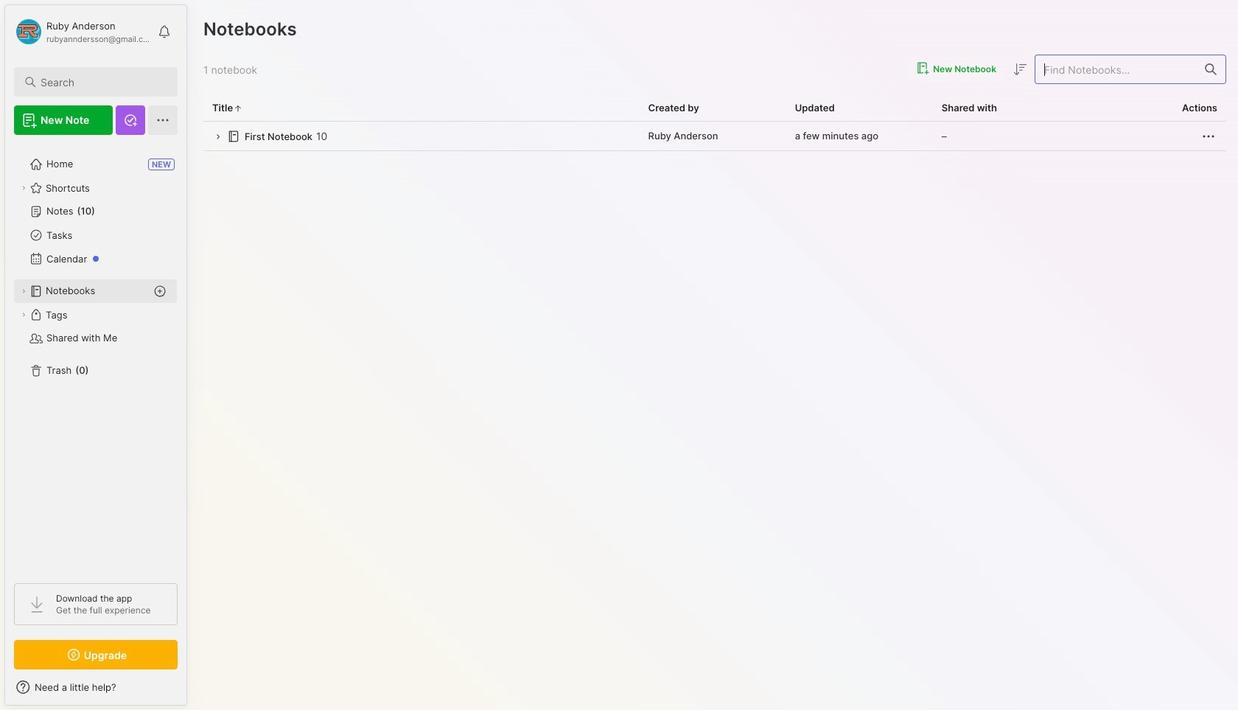 Task type: locate. For each thing, give the bounding box(es) containing it.
Account field
[[14, 17, 150, 46]]

None search field
[[41, 73, 164, 91]]

Find Notebooks… text field
[[1036, 57, 1197, 81]]

none search field inside main element
[[41, 73, 164, 91]]

more actions image
[[1200, 127, 1218, 145]]

More actions field
[[1200, 127, 1218, 145]]

expand notebooks image
[[19, 287, 28, 296]]

row
[[204, 122, 1227, 151]]

click to collapse image
[[186, 683, 197, 700]]

main element
[[0, 0, 192, 710]]

tree
[[5, 144, 187, 570]]



Task type: describe. For each thing, give the bounding box(es) containing it.
tree inside main element
[[5, 144, 187, 570]]

Sort field
[[1012, 60, 1029, 78]]

Search text field
[[41, 75, 164, 89]]

sort options image
[[1012, 61, 1029, 78]]

arrow image
[[212, 131, 223, 143]]

expand tags image
[[19, 310, 28, 319]]

WHAT'S NEW field
[[5, 675, 187, 699]]



Task type: vqa. For each thing, say whether or not it's contained in the screenshot.
the Add tag field
no



